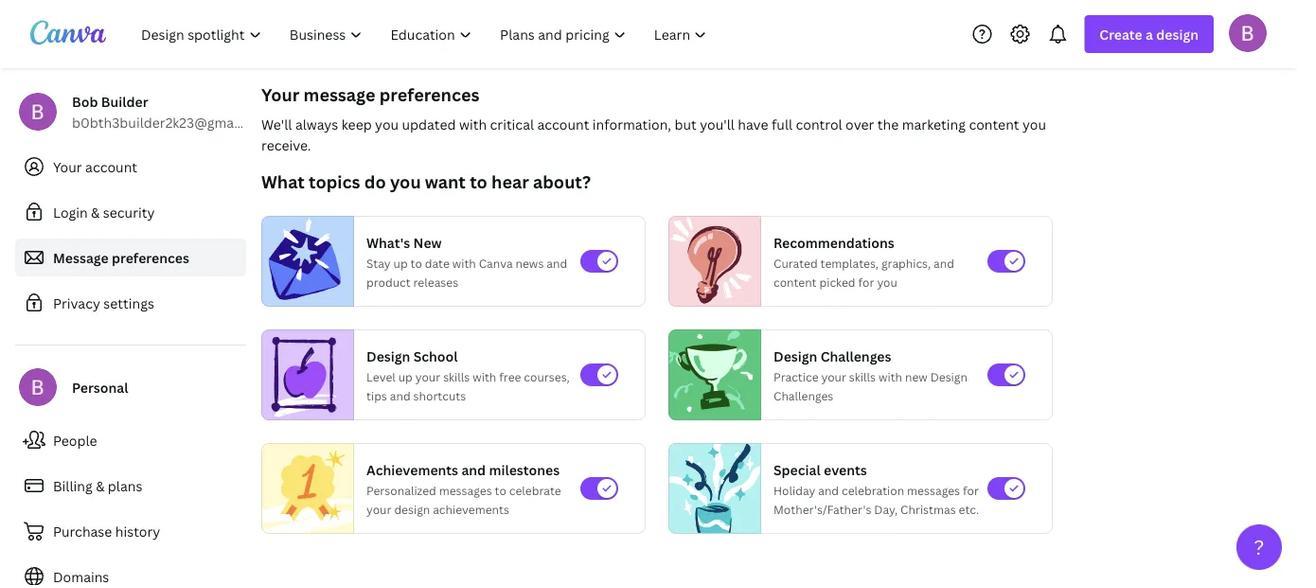 Task type: describe. For each thing, give the bounding box(es) containing it.
you'll
[[700, 115, 735, 133]]

b0bth3builder2k23@gmail.com
[[72, 113, 273, 131]]

purchase
[[53, 522, 112, 540]]

day,
[[875, 502, 898, 517]]

topic image for recommendations
[[670, 216, 753, 307]]

special events holiday and celebration messages for mother's/father's day, christmas etc.
[[774, 461, 980, 517]]

want
[[425, 170, 466, 193]]

what's
[[367, 234, 410, 252]]

marketing
[[903, 115, 966, 133]]

date
[[425, 255, 450, 271]]

skills inside design challenges practice your skills with new design challenges
[[850, 369, 876, 385]]

design for design challenges
[[774, 347, 818, 365]]

privacy
[[53, 294, 100, 312]]

personal
[[72, 378, 128, 396]]

preferences inside 'message preferences' link
[[112, 249, 189, 267]]

critical
[[490, 115, 534, 133]]

and inside special events holiday and celebration messages for mother's/father's day, christmas etc.
[[819, 483, 839, 498]]

you inside recommendations curated templates, graphics, and content picked for you
[[878, 274, 898, 290]]

messages inside special events holiday and celebration messages for mother's/father's day, christmas etc.
[[908, 483, 961, 498]]

over
[[846, 115, 875, 133]]

login
[[53, 203, 88, 221]]

login & security
[[53, 203, 155, 221]]

bob builder image
[[1230, 14, 1268, 52]]

what topics do you want to hear about?
[[261, 170, 591, 193]]

and inside what's new stay up to date with canva news and product releases
[[547, 255, 568, 271]]

what's new stay up to date with canva news and product releases
[[367, 234, 568, 290]]

receive.
[[261, 136, 311, 154]]

releases
[[414, 274, 459, 290]]

login & security link
[[15, 193, 246, 231]]

do
[[364, 170, 386, 193]]

we'll always keep you updated with critical account information, but you'll have full control over the marketing content you receive.
[[261, 115, 1047, 154]]

have
[[738, 115, 769, 133]]

holiday
[[774, 483, 816, 498]]

about?
[[533, 170, 591, 193]]

your inside design challenges practice your skills with new design challenges
[[822, 369, 847, 385]]

topic image for what's new
[[262, 216, 346, 307]]

message
[[53, 249, 109, 267]]

news
[[516, 255, 544, 271]]

special
[[774, 461, 821, 479]]

up for design
[[399, 369, 413, 385]]

what
[[261, 170, 305, 193]]

design challenges practice your skills with new design challenges
[[774, 347, 968, 404]]

for inside recommendations curated templates, graphics, and content picked for you
[[859, 274, 875, 290]]

the
[[878, 115, 899, 133]]

recommendations
[[774, 234, 895, 252]]

keep
[[342, 115, 372, 133]]

plans
[[108, 477, 142, 495]]

free
[[499, 369, 521, 385]]

billing & plans link
[[15, 467, 246, 505]]

control
[[796, 115, 843, 133]]

to for messages
[[495, 483, 507, 498]]

up for what's
[[394, 255, 408, 271]]

your account link
[[15, 148, 246, 186]]

builder
[[101, 92, 148, 110]]

0 vertical spatial preferences
[[380, 83, 480, 106]]

2 horizontal spatial design
[[931, 369, 968, 385]]

personalized
[[367, 483, 437, 498]]

people
[[53, 432, 97, 450]]

product
[[367, 274, 411, 290]]

account inside 'link'
[[85, 158, 137, 176]]

we'll
[[261, 115, 292, 133]]

and inside design school level up your skills with free courses, tips and shortcuts
[[390, 388, 411, 404]]

stay
[[367, 255, 391, 271]]

christmas
[[901, 502, 957, 517]]

privacy settings link
[[15, 284, 246, 322]]

full
[[772, 115, 793, 133]]

purchase history link
[[15, 513, 246, 550]]

top level navigation element
[[129, 15, 723, 53]]

for inside special events holiday and celebration messages for mother's/father's day, christmas etc.
[[963, 483, 979, 498]]

create a design button
[[1085, 15, 1215, 53]]

? button
[[1237, 525, 1283, 570]]

courses,
[[524, 369, 570, 385]]

with inside design school level up your skills with free courses, tips and shortcuts
[[473, 369, 497, 385]]

content inside the we'll always keep you updated with critical account information, but you'll have full control over the marketing content you receive.
[[970, 115, 1020, 133]]

templates,
[[821, 255, 879, 271]]

topics
[[309, 170, 360, 193]]

topic image for design school
[[262, 330, 346, 421]]

message preferences link
[[15, 239, 246, 277]]

with inside the we'll always keep you updated with critical account information, but you'll have full control over the marketing content you receive.
[[459, 115, 487, 133]]

billing
[[53, 477, 93, 495]]

always
[[295, 115, 338, 133]]

message preferences
[[53, 249, 189, 267]]

celebration
[[842, 483, 905, 498]]

messages inside achievements and milestones personalized messages to celebrate your design achievements
[[439, 483, 492, 498]]

message
[[304, 83, 376, 106]]

and inside recommendations curated templates, graphics, and content picked for you
[[934, 255, 955, 271]]

people link
[[15, 422, 246, 459]]

etc.
[[959, 502, 980, 517]]

0 vertical spatial challenges
[[821, 347, 892, 365]]

canva
[[479, 255, 513, 271]]

but
[[675, 115, 697, 133]]

create
[[1100, 25, 1143, 43]]



Task type: vqa. For each thing, say whether or not it's contained in the screenshot.


Task type: locate. For each thing, give the bounding box(es) containing it.
preferences up updated
[[380, 83, 480, 106]]

up
[[394, 255, 408, 271], [399, 369, 413, 385]]

1 vertical spatial challenges
[[774, 388, 834, 404]]

topic image left stay
[[262, 216, 346, 307]]

messages up "christmas"
[[908, 483, 961, 498]]

to left hear
[[470, 170, 488, 193]]

topic image for special events
[[670, 439, 761, 538]]

with inside design challenges practice your skills with new design challenges
[[879, 369, 903, 385]]

design inside design school level up your skills with free courses, tips and shortcuts
[[367, 347, 411, 365]]

achievements
[[367, 461, 459, 479]]

billing & plans
[[53, 477, 142, 495]]

1 horizontal spatial skills
[[850, 369, 876, 385]]

?
[[1255, 534, 1265, 561]]

0 horizontal spatial to
[[411, 255, 422, 271]]

0 vertical spatial design
[[1157, 25, 1199, 43]]

information,
[[593, 115, 672, 133]]

milestones
[[489, 461, 560, 479]]

up right level
[[399, 369, 413, 385]]

account right critical
[[538, 115, 590, 133]]

your message preferences
[[261, 83, 480, 106]]

1 vertical spatial &
[[96, 477, 105, 495]]

design inside achievements and milestones personalized messages to celebrate your design achievements
[[394, 502, 430, 517]]

for
[[859, 274, 875, 290], [963, 483, 979, 498]]

your up login
[[53, 158, 82, 176]]

1 vertical spatial content
[[774, 274, 817, 290]]

events
[[824, 461, 868, 479]]

privacy settings
[[53, 294, 154, 312]]

graphics,
[[882, 255, 931, 271]]

your inside 'link'
[[53, 158, 82, 176]]

topic image left the curated
[[670, 216, 753, 307]]

your inside design school level up your skills with free courses, tips and shortcuts
[[416, 369, 441, 385]]

your inside achievements and milestones personalized messages to celebrate your design achievements
[[367, 502, 392, 517]]

and right graphics,
[[934, 255, 955, 271]]

to for want
[[470, 170, 488, 193]]

1 horizontal spatial preferences
[[380, 83, 480, 106]]

1 horizontal spatial for
[[963, 483, 979, 498]]

design right a
[[1157, 25, 1199, 43]]

design inside dropdown button
[[1157, 25, 1199, 43]]

preferences down "login & security" link
[[112, 249, 189, 267]]

account inside the we'll always keep you updated with critical account information, but you'll have full control over the marketing content you receive.
[[538, 115, 590, 133]]

achievements and milestones personalized messages to celebrate your design achievements
[[367, 461, 561, 517]]

your down the personalized
[[367, 502, 392, 517]]

1 vertical spatial for
[[963, 483, 979, 498]]

topic image for design challenges
[[670, 330, 753, 421]]

0 horizontal spatial your
[[367, 502, 392, 517]]

0 vertical spatial &
[[91, 203, 100, 221]]

1 vertical spatial preferences
[[112, 249, 189, 267]]

0 horizontal spatial skills
[[443, 369, 470, 385]]

and up 'mother's/father's'
[[819, 483, 839, 498]]

curated
[[774, 255, 818, 271]]

content inside recommendations curated templates, graphics, and content picked for you
[[774, 274, 817, 290]]

bob builder b0bth3builder2k23@gmail.com
[[72, 92, 273, 131]]

preferences
[[380, 83, 480, 106], [112, 249, 189, 267]]

design up practice
[[774, 347, 818, 365]]

up inside design school level up your skills with free courses, tips and shortcuts
[[399, 369, 413, 385]]

with right date
[[453, 255, 476, 271]]

2 horizontal spatial to
[[495, 483, 507, 498]]

with left critical
[[459, 115, 487, 133]]

& for billing
[[96, 477, 105, 495]]

messages
[[439, 483, 492, 498], [908, 483, 961, 498]]

your for your message preferences
[[261, 83, 300, 106]]

to down milestones
[[495, 483, 507, 498]]

1 skills from the left
[[443, 369, 470, 385]]

and inside achievements and milestones personalized messages to celebrate your design achievements
[[462, 461, 486, 479]]

0 vertical spatial up
[[394, 255, 408, 271]]

account
[[538, 115, 590, 133], [85, 158, 137, 176]]

to inside achievements and milestones personalized messages to celebrate your design achievements
[[495, 483, 507, 498]]

0 vertical spatial content
[[970, 115, 1020, 133]]

topic image left practice
[[670, 330, 753, 421]]

with left new
[[879, 369, 903, 385]]

1 messages from the left
[[439, 483, 492, 498]]

1 horizontal spatial messages
[[908, 483, 961, 498]]

design school level up your skills with free courses, tips and shortcuts
[[367, 347, 570, 404]]

design right new
[[931, 369, 968, 385]]

skills inside design school level up your skills with free courses, tips and shortcuts
[[443, 369, 470, 385]]

0 horizontal spatial content
[[774, 274, 817, 290]]

level
[[367, 369, 396, 385]]

1 vertical spatial design
[[394, 502, 430, 517]]

with left "free"
[[473, 369, 497, 385]]

bob
[[72, 92, 98, 110]]

mother's/father's
[[774, 502, 872, 517]]

to left date
[[411, 255, 422, 271]]

with inside what's new stay up to date with canva news and product releases
[[453, 255, 476, 271]]

2 vertical spatial to
[[495, 483, 507, 498]]

1 horizontal spatial your
[[416, 369, 441, 385]]

1 horizontal spatial account
[[538, 115, 590, 133]]

0 horizontal spatial messages
[[439, 483, 492, 498]]

1 horizontal spatial design
[[774, 347, 818, 365]]

a
[[1146, 25, 1154, 43]]

for up etc.
[[963, 483, 979, 498]]

your down school
[[416, 369, 441, 385]]

design down the personalized
[[394, 502, 430, 517]]

0 horizontal spatial design
[[394, 502, 430, 517]]

skills left new
[[850, 369, 876, 385]]

2 horizontal spatial your
[[822, 369, 847, 385]]

2 skills from the left
[[850, 369, 876, 385]]

challenges down practice
[[774, 388, 834, 404]]

new
[[414, 234, 442, 252]]

up inside what's new stay up to date with canva news and product releases
[[394, 255, 408, 271]]

& right login
[[91, 203, 100, 221]]

challenges down picked
[[821, 347, 892, 365]]

0 horizontal spatial preferences
[[112, 249, 189, 267]]

create a design
[[1100, 25, 1199, 43]]

hear
[[492, 170, 529, 193]]

topic image left holiday
[[670, 439, 761, 538]]

school
[[414, 347, 458, 365]]

your for your account
[[53, 158, 82, 176]]

0 horizontal spatial design
[[367, 347, 411, 365]]

& for login
[[91, 203, 100, 221]]

0 vertical spatial to
[[470, 170, 488, 193]]

content right marketing
[[970, 115, 1020, 133]]

and right news on the top left of the page
[[547, 255, 568, 271]]

0 vertical spatial your
[[261, 83, 300, 106]]

topic image
[[262, 216, 346, 307], [670, 216, 753, 307], [262, 330, 346, 421], [670, 330, 753, 421], [262, 439, 353, 538], [670, 439, 761, 538]]

1 horizontal spatial design
[[1157, 25, 1199, 43]]

settings
[[104, 294, 154, 312]]

for down templates,
[[859, 274, 875, 290]]

0 horizontal spatial your
[[53, 158, 82, 176]]

topic image for achievements and milestones
[[262, 439, 353, 538]]

skills
[[443, 369, 470, 385], [850, 369, 876, 385]]

and up "achievements"
[[462, 461, 486, 479]]

shortcuts
[[414, 388, 466, 404]]

you
[[375, 115, 399, 133], [1023, 115, 1047, 133], [390, 170, 421, 193], [878, 274, 898, 290]]

topic image left tips
[[262, 330, 346, 421]]

content down the curated
[[774, 274, 817, 290]]

your account
[[53, 158, 137, 176]]

new
[[906, 369, 928, 385]]

1 vertical spatial account
[[85, 158, 137, 176]]

history
[[115, 522, 160, 540]]

0 horizontal spatial for
[[859, 274, 875, 290]]

design up level
[[367, 347, 411, 365]]

your right practice
[[822, 369, 847, 385]]

&
[[91, 203, 100, 221], [96, 477, 105, 495]]

picked
[[820, 274, 856, 290]]

security
[[103, 203, 155, 221]]

practice
[[774, 369, 819, 385]]

to inside what's new stay up to date with canva news and product releases
[[411, 255, 422, 271]]

to
[[470, 170, 488, 193], [411, 255, 422, 271], [495, 483, 507, 498]]

design for design school
[[367, 347, 411, 365]]

achievements
[[433, 502, 510, 517]]

purchase history
[[53, 522, 160, 540]]

1 vertical spatial your
[[53, 158, 82, 176]]

your up we'll
[[261, 83, 300, 106]]

0 horizontal spatial account
[[85, 158, 137, 176]]

1 vertical spatial to
[[411, 255, 422, 271]]

account up login & security
[[85, 158, 137, 176]]

1 horizontal spatial to
[[470, 170, 488, 193]]

0 vertical spatial for
[[859, 274, 875, 290]]

messages up "achievements"
[[439, 483, 492, 498]]

tips
[[367, 388, 387, 404]]

1 horizontal spatial your
[[261, 83, 300, 106]]

skills up shortcuts
[[443, 369, 470, 385]]

1 vertical spatial up
[[399, 369, 413, 385]]

content
[[970, 115, 1020, 133], [774, 274, 817, 290]]

0 vertical spatial account
[[538, 115, 590, 133]]

topic image left the personalized
[[262, 439, 353, 538]]

up right stay
[[394, 255, 408, 271]]

updated
[[402, 115, 456, 133]]

recommendations curated templates, graphics, and content picked for you
[[774, 234, 955, 290]]

& left plans
[[96, 477, 105, 495]]

celebrate
[[509, 483, 561, 498]]

and right tips
[[390, 388, 411, 404]]

and
[[547, 255, 568, 271], [934, 255, 955, 271], [390, 388, 411, 404], [462, 461, 486, 479], [819, 483, 839, 498]]

1 horizontal spatial content
[[970, 115, 1020, 133]]

design
[[1157, 25, 1199, 43], [394, 502, 430, 517]]

2 messages from the left
[[908, 483, 961, 498]]



